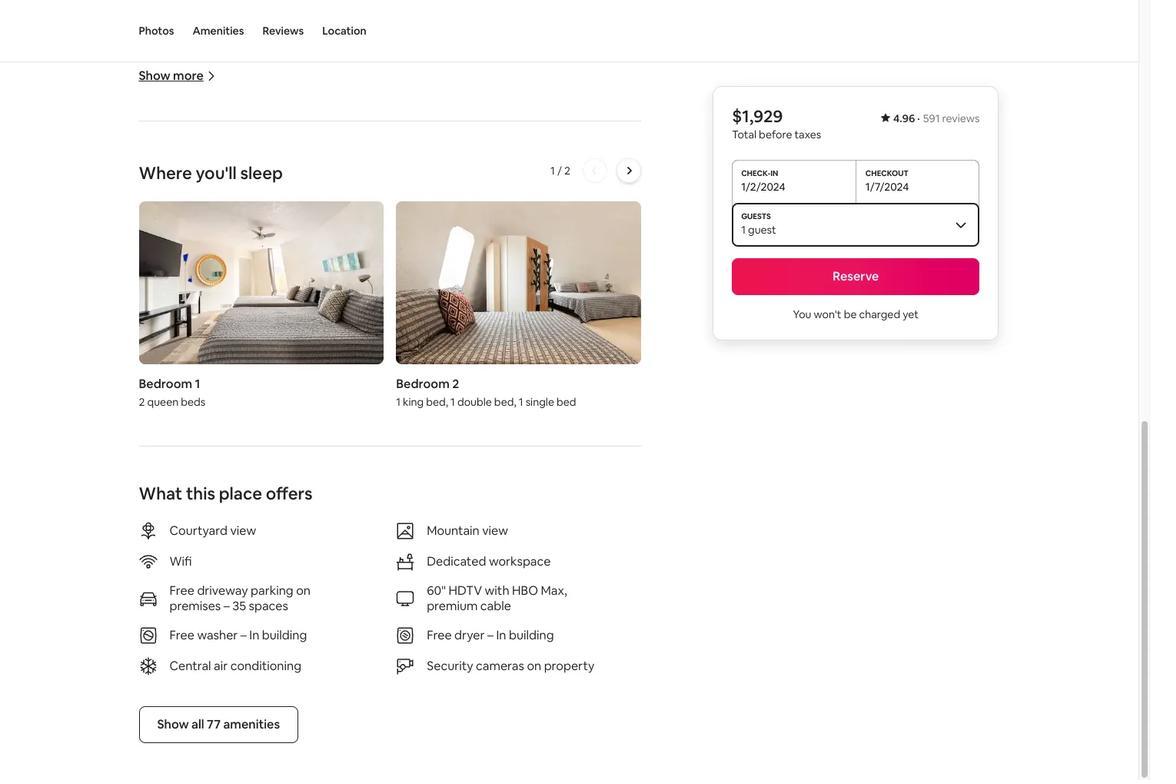 Task type: vqa. For each thing, say whether or not it's contained in the screenshot.
you'll
yes



Task type: describe. For each thing, give the bounding box(es) containing it.
in for washer
[[249, 628, 259, 644]]

double
[[457, 396, 492, 409]]

place
[[219, 483, 262, 505]]

won't
[[814, 308, 842, 321]]

on inside free driveway parking on premises – 35 spaces
[[296, 583, 311, 599]]

you'll
[[196, 162, 237, 184]]

location
[[322, 24, 366, 38]]

total
[[732, 128, 757, 141]]

property
[[544, 658, 595, 675]]

yet
[[903, 308, 919, 321]]

– inside free driveway parking on premises – 35 spaces
[[224, 598, 230, 615]]

air
[[214, 658, 228, 675]]

·
[[917, 111, 920, 125]]

be
[[844, 308, 857, 321]]

free driveway parking on premises – 35 spaces
[[170, 583, 311, 615]]

driveway
[[197, 583, 248, 599]]

mountain view
[[427, 523, 508, 539]]

beds
[[181, 396, 205, 409]]

2 bed, from the left
[[494, 396, 516, 409]]

reviews
[[942, 111, 980, 125]]

/
[[557, 164, 562, 178]]

central
[[170, 658, 211, 675]]

60"
[[427, 583, 446, 599]]

show for show more
[[139, 68, 170, 84]]

1 horizontal spatial on
[[527, 658, 541, 675]]

mountain
[[427, 523, 480, 539]]

before
[[759, 128, 792, 141]]

– for free washer – in building
[[240, 628, 247, 644]]

free washer – in building
[[170, 628, 307, 644]]

view for mountain view
[[482, 523, 508, 539]]

show for show all 77 amenities
[[157, 717, 189, 733]]

$1,929 total before taxes
[[732, 105, 821, 141]]

what this place offers
[[139, 483, 313, 505]]

photos button
[[139, 0, 174, 62]]

– for free dryer – in building
[[487, 628, 494, 644]]

4.96 · 591 reviews
[[893, 111, 980, 125]]

you
[[793, 308, 811, 321]]

amenities
[[193, 24, 244, 38]]

premium
[[427, 598, 478, 615]]

free for free washer – in building
[[170, 628, 194, 644]]

bedroom 2 1 king bed, 1 double bed, 1 single bed
[[396, 376, 576, 409]]

1 guest
[[741, 223, 776, 237]]

cable
[[480, 598, 511, 615]]

1/7/2024
[[866, 180, 909, 194]]

1/2/2024
[[741, 180, 785, 194]]

free for free dryer – in building
[[427, 628, 452, 644]]

queen
[[147, 396, 178, 409]]

guest
[[748, 223, 776, 237]]

wifi
[[170, 554, 192, 570]]

bed
[[557, 396, 576, 409]]

show all 77 amenities button
[[139, 707, 298, 744]]

1 inside dropdown button
[[741, 223, 746, 237]]

max,
[[541, 583, 567, 599]]

free dryer – in building
[[427, 628, 554, 644]]

security
[[427, 658, 473, 675]]

2 inside bedroom 2 1 king bed, 1 double bed, 1 single bed
[[452, 376, 459, 392]]

free for free driveway parking on premises – 35 spaces
[[170, 583, 194, 599]]

offers
[[266, 483, 313, 505]]

conditioning
[[230, 658, 301, 675]]

cameras
[[476, 658, 524, 675]]



Task type: locate. For each thing, give the bounding box(es) containing it.
35
[[232, 598, 246, 615]]

free
[[170, 583, 194, 599], [170, 628, 194, 644], [427, 628, 452, 644]]

1 / 2
[[550, 164, 570, 178]]

where you'll sleep region
[[133, 158, 904, 415]]

bedroom 1 2 queen beds
[[139, 376, 205, 409]]

in down spaces
[[249, 628, 259, 644]]

1 horizontal spatial view
[[482, 523, 508, 539]]

bedroom inside bedroom 2 1 king bed, 1 double bed, 1 single bed
[[396, 376, 450, 392]]

show all 77 amenities
[[157, 717, 280, 733]]

premises
[[170, 598, 221, 615]]

building for free washer – in building
[[262, 628, 307, 644]]

hbo
[[512, 583, 538, 599]]

1 vertical spatial on
[[527, 658, 541, 675]]

reviews
[[263, 24, 304, 38]]

0 horizontal spatial bedroom
[[139, 376, 192, 392]]

free left dryer
[[427, 628, 452, 644]]

view for courtyard view
[[230, 523, 256, 539]]

1 left single
[[519, 396, 523, 409]]

1 horizontal spatial in
[[496, 628, 506, 644]]

washer
[[197, 628, 238, 644]]

this
[[186, 483, 215, 505]]

– left the 35 on the bottom left of the page
[[224, 598, 230, 615]]

show more button
[[139, 68, 216, 84]]

on right cameras
[[527, 658, 541, 675]]

1 building from the left
[[262, 628, 307, 644]]

bed, right "double"
[[494, 396, 516, 409]]

view down place
[[230, 523, 256, 539]]

where
[[139, 162, 192, 184]]

1 horizontal spatial building
[[509, 628, 554, 644]]

1 horizontal spatial 2
[[452, 376, 459, 392]]

1 vertical spatial show
[[157, 717, 189, 733]]

2 in from the left
[[496, 628, 506, 644]]

– right dryer
[[487, 628, 494, 644]]

2 horizontal spatial –
[[487, 628, 494, 644]]

– right washer
[[240, 628, 247, 644]]

queen room on ground floor image
[[139, 201, 384, 365], [139, 201, 384, 365]]

show more
[[139, 68, 204, 84]]

spaces
[[249, 598, 288, 615]]

central air conditioning
[[170, 658, 301, 675]]

bedroom up queen
[[139, 376, 192, 392]]

1 guest button
[[732, 203, 980, 246]]

view up dedicated workspace
[[482, 523, 508, 539]]

0 horizontal spatial 2
[[139, 396, 145, 409]]

bedroom for bedroom 1
[[139, 376, 192, 392]]

dedicated
[[427, 554, 486, 570]]

2 building from the left
[[509, 628, 554, 644]]

2
[[564, 164, 570, 178], [452, 376, 459, 392], [139, 396, 145, 409]]

building for free dryer – in building
[[509, 628, 554, 644]]

1 left "guest"
[[741, 223, 746, 237]]

1 left /
[[550, 164, 555, 178]]

courtyard view
[[170, 523, 256, 539]]

reserve button
[[732, 258, 980, 295]]

amenities
[[223, 717, 280, 733]]

bed,
[[426, 396, 448, 409], [494, 396, 516, 409]]

amenities button
[[193, 0, 244, 62]]

bedroom inside the bedroom 1 2 queen beds
[[139, 376, 192, 392]]

1 view from the left
[[230, 523, 256, 539]]

king
[[403, 396, 424, 409]]

hdtv
[[449, 583, 482, 599]]

location button
[[322, 0, 366, 62]]

taxes
[[795, 128, 821, 141]]

0 horizontal spatial view
[[230, 523, 256, 539]]

1 left 'king' in the left of the page
[[396, 396, 401, 409]]

on
[[296, 583, 311, 599], [527, 658, 541, 675]]

parking
[[251, 583, 293, 599]]

free down wifi
[[170, 583, 194, 599]]

2 inside the bedroom 1 2 queen beds
[[139, 396, 145, 409]]

in down cable
[[496, 628, 506, 644]]

1 inside the bedroom 1 2 queen beds
[[195, 376, 200, 392]]

charged
[[859, 308, 900, 321]]

view
[[230, 523, 256, 539], [482, 523, 508, 539]]

1
[[550, 164, 555, 178], [741, 223, 746, 237], [195, 376, 200, 392], [396, 396, 401, 409], [451, 396, 455, 409], [519, 396, 523, 409]]

security cameras on property
[[427, 658, 595, 675]]

1 in from the left
[[249, 628, 259, 644]]

–
[[224, 598, 230, 615], [240, 628, 247, 644], [487, 628, 494, 644]]

0 vertical spatial 2
[[564, 164, 570, 178]]

2 for 1
[[139, 396, 145, 409]]

dryer
[[454, 628, 485, 644]]

0 vertical spatial on
[[296, 583, 311, 599]]

1 horizontal spatial –
[[240, 628, 247, 644]]

in for dryer
[[496, 628, 506, 644]]

1 vertical spatial 2
[[452, 376, 459, 392]]

show inside button
[[157, 717, 189, 733]]

1 left "double"
[[451, 396, 455, 409]]

2 right /
[[564, 164, 570, 178]]

in
[[249, 628, 259, 644], [496, 628, 506, 644]]

more
[[173, 68, 204, 84]]

building
[[262, 628, 307, 644], [509, 628, 554, 644]]

2 left queen
[[139, 396, 145, 409]]

free up central
[[170, 628, 194, 644]]

courtyard
[[170, 523, 228, 539]]

reserve
[[833, 268, 879, 284]]

2 vertical spatial 2
[[139, 396, 145, 409]]

what
[[139, 483, 182, 505]]

with
[[485, 583, 509, 599]]

bedroom for bedroom 2
[[396, 376, 450, 392]]

0 horizontal spatial building
[[262, 628, 307, 644]]

2 bedroom from the left
[[396, 376, 450, 392]]

reviews button
[[263, 0, 304, 62]]

2 horizontal spatial 2
[[564, 164, 570, 178]]

1 horizontal spatial bed,
[[494, 396, 516, 409]]

building up security cameras on property
[[509, 628, 554, 644]]

free inside free driveway parking on premises – 35 spaces
[[170, 583, 194, 599]]

all
[[192, 717, 204, 733]]

0 horizontal spatial –
[[224, 598, 230, 615]]

show left more
[[139, 68, 170, 84]]

60" hdtv with hbo max, premium cable
[[427, 583, 567, 615]]

2 for /
[[564, 164, 570, 178]]

dedicated workspace
[[427, 554, 551, 570]]

show
[[139, 68, 170, 84], [157, 717, 189, 733]]

2 view from the left
[[482, 523, 508, 539]]

4.96
[[893, 111, 915, 125]]

77
[[207, 717, 221, 733]]

591
[[923, 111, 940, 125]]

single
[[526, 396, 554, 409]]

photos
[[139, 24, 174, 38]]

sleep
[[240, 162, 283, 184]]

0 horizontal spatial in
[[249, 628, 259, 644]]

1 horizontal spatial bedroom
[[396, 376, 450, 392]]

1 bedroom from the left
[[139, 376, 192, 392]]

$1,929
[[732, 105, 783, 127]]

1 bed, from the left
[[426, 396, 448, 409]]

workspace
[[489, 554, 551, 570]]

2 up "double"
[[452, 376, 459, 392]]

loft image
[[396, 201, 641, 365], [396, 201, 641, 365]]

where you'll sleep
[[139, 162, 283, 184]]

bedroom
[[139, 376, 192, 392], [396, 376, 450, 392]]

0 horizontal spatial on
[[296, 583, 311, 599]]

0 horizontal spatial bed,
[[426, 396, 448, 409]]

you won't be charged yet
[[793, 308, 919, 321]]

0 vertical spatial show
[[139, 68, 170, 84]]

building down spaces
[[262, 628, 307, 644]]

1 up beds
[[195, 376, 200, 392]]

show left all
[[157, 717, 189, 733]]

bed, right 'king' in the left of the page
[[426, 396, 448, 409]]

bedroom up 'king' in the left of the page
[[396, 376, 450, 392]]

on right 'parking'
[[296, 583, 311, 599]]



